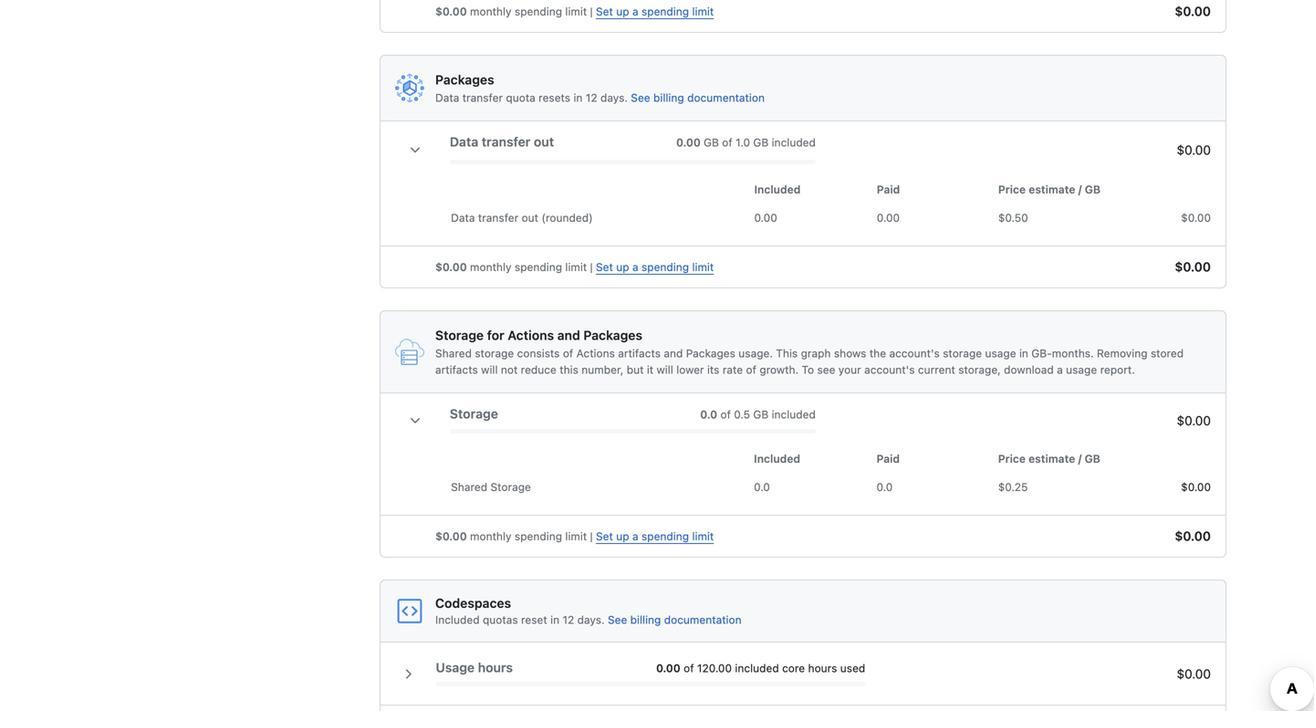 Task type: vqa. For each thing, say whether or not it's contained in the screenshot.
RESULTS to the top
no



Task type: describe. For each thing, give the bounding box(es) containing it.
(rounded)
[[542, 211, 593, 224]]

out for data transfer out
[[534, 134, 554, 149]]

report.
[[1101, 363, 1136, 376]]

days. inside the packages data transfer quota resets in 12 days. see billing documentation
[[601, 91, 628, 104]]

monthly for packages
[[470, 261, 512, 273]]

out for data transfer out (rounded)
[[522, 211, 539, 224]]

1 $0.00 monthly spending limit | set up a spending limit from the top
[[436, 5, 714, 18]]

included inside the codespaces included quotas reset in 12 days. see billing documentation
[[436, 614, 480, 626]]

it
[[647, 363, 654, 376]]

set up a spending limit link for packages
[[596, 530, 714, 543]]

1 vertical spatial actions
[[577, 347, 615, 360]]

chevron right image
[[408, 142, 423, 157]]

price estimate / gb for packages
[[999, 452, 1101, 465]]

the
[[870, 347, 887, 360]]

download
[[1005, 363, 1054, 376]]

2 storage from the left
[[943, 347, 983, 360]]

| for packages
[[590, 530, 593, 543]]

a inside storage for actions and packages shared storage consists of actions artifacts and packages usage. this graph shows the account's storage usage in gb-months. removing stored artifacts will not reduce this number, but it will lower its rate of growth. to see your account's current storage, download a usage report.
[[1058, 363, 1064, 376]]

see billing documentation link for codespaces
[[605, 614, 742, 626]]

set for resets
[[596, 261, 614, 273]]

months.
[[1053, 347, 1095, 360]]

removing
[[1098, 347, 1148, 360]]

codespaces
[[436, 596, 512, 611]]

in inside the codespaces included quotas reset in 12 days. see billing documentation
[[551, 614, 560, 626]]

price for resets
[[999, 183, 1026, 196]]

used
[[841, 662, 866, 675]]

stored
[[1151, 347, 1185, 360]]

0 vertical spatial and
[[558, 328, 581, 343]]

2 will from the left
[[657, 363, 674, 376]]

$0.50
[[999, 211, 1029, 224]]

0.5
[[734, 408, 751, 421]]

1 will from the left
[[481, 363, 498, 376]]

for
[[487, 328, 505, 343]]

$0.00 monthly spending limit | set up a spending limit for packages
[[436, 530, 714, 543]]

storage for storage for actions and packages shared storage consists of actions artifacts and packages usage. this graph shows the account's storage usage in gb-months. removing stored artifacts will not reduce this number, but it will lower its rate of growth. to see your account's current storage, download a usage report.
[[436, 328, 484, 343]]

data transfer out (rounded)
[[451, 211, 593, 224]]

included for resets
[[755, 183, 801, 196]]

its
[[708, 363, 720, 376]]

/ for resets
[[1079, 183, 1083, 196]]

1 monthly from the top
[[470, 5, 512, 18]]

2 vertical spatial packages
[[687, 347, 736, 360]]

to
[[802, 363, 815, 376]]

see
[[818, 363, 836, 376]]

transfer for data transfer out
[[482, 134, 531, 149]]

quota
[[506, 91, 536, 104]]

12 inside the packages data transfer quota resets in 12 days. see billing documentation
[[586, 91, 598, 104]]

0 horizontal spatial usage
[[986, 347, 1017, 360]]

see inside the packages data transfer quota resets in 12 days. see billing documentation
[[631, 91, 651, 104]]

paid for resets
[[877, 183, 901, 196]]

1 horizontal spatial 0.0
[[754, 481, 771, 494]]

1 vertical spatial chevron right image
[[401, 667, 416, 682]]

0 horizontal spatial actions
[[508, 328, 554, 343]]

shared inside storage for actions and packages shared storage consists of actions artifacts and packages usage. this graph shows the account's storage usage in gb-months. removing stored artifacts will not reduce this number, but it will lower its rate of growth. to see your account's current storage, download a usage report.
[[436, 347, 472, 360]]

up for resets
[[617, 261, 630, 273]]

of left the 120.00
[[684, 662, 695, 675]]

this
[[560, 363, 579, 376]]

price for packages
[[999, 452, 1026, 465]]

current
[[919, 363, 956, 376]]

1 vertical spatial included
[[772, 408, 816, 421]]

up for packages
[[617, 530, 630, 543]]

of down usage.
[[747, 363, 757, 376]]

usage hours
[[436, 660, 513, 675]]

1 vertical spatial shared
[[451, 481, 488, 494]]

of left 1.0
[[723, 136, 733, 149]]

$0.00 monthly spending limit | set up a spending limit for resets
[[436, 261, 714, 273]]

usage.
[[739, 347, 773, 360]]

transfer for data transfer out (rounded)
[[478, 211, 519, 224]]

0 vertical spatial chevron right image
[[408, 413, 423, 427]]

1 vertical spatial account's
[[865, 363, 915, 376]]

/ for packages
[[1079, 452, 1082, 465]]

1 storage from the left
[[475, 347, 514, 360]]

storage for actions and packages shared storage consists of actions artifacts and packages usage. this graph shows the account's storage usage in gb-months. removing stored artifacts will not reduce this number, but it will lower its rate of growth. to see your account's current storage, download a usage report.
[[436, 328, 1185, 376]]

shows
[[834, 347, 867, 360]]

set up a spending limit link for resets
[[596, 261, 714, 273]]

2 vertical spatial included
[[735, 662, 780, 675]]

graph
[[801, 347, 831, 360]]

not
[[501, 363, 518, 376]]



Task type: locate. For each thing, give the bounding box(es) containing it.
transfer left (rounded)
[[478, 211, 519, 224]]

/
[[1079, 183, 1083, 196], [1079, 452, 1082, 465]]

billing
[[654, 91, 685, 104], [631, 614, 661, 626]]

0 vertical spatial $0.00 monthly spending limit | set up a spending limit
[[436, 5, 714, 18]]

12 inside the codespaces included quotas reset in 12 days. see billing documentation
[[563, 614, 575, 626]]

0 vertical spatial /
[[1079, 183, 1083, 196]]

included right 1.0
[[772, 136, 816, 149]]

2 vertical spatial monthly
[[470, 530, 512, 543]]

usage up 'storage,' on the right bottom
[[986, 347, 1017, 360]]

will
[[481, 363, 498, 376], [657, 363, 674, 376]]

hours right usage
[[478, 660, 513, 675]]

documentation up 1.0
[[688, 91, 765, 104]]

1 paid from the top
[[877, 183, 901, 196]]

packages right packages icon
[[436, 72, 495, 87]]

| for resets
[[590, 261, 593, 273]]

0 horizontal spatial will
[[481, 363, 498, 376]]

0 vertical spatial packages
[[436, 72, 495, 87]]

1 vertical spatial out
[[522, 211, 539, 224]]

| down (rounded)
[[590, 261, 593, 273]]

0 vertical spatial storage
[[436, 328, 484, 343]]

see right reset
[[608, 614, 628, 626]]

of left the 0.5
[[721, 408, 731, 421]]

1 vertical spatial documentation
[[665, 614, 742, 626]]

core
[[783, 662, 806, 675]]

2 horizontal spatial in
[[1020, 347, 1029, 360]]

0 vertical spatial price estimate / gb
[[999, 183, 1101, 196]]

1 horizontal spatial storage
[[943, 347, 983, 360]]

| up the packages data transfer quota resets in 12 days. see billing documentation
[[590, 5, 593, 18]]

0 vertical spatial up
[[617, 5, 630, 18]]

1 vertical spatial paid
[[877, 452, 900, 465]]

1 horizontal spatial and
[[664, 347, 683, 360]]

actions up "number,"
[[577, 347, 615, 360]]

0 vertical spatial paid
[[877, 183, 901, 196]]

included down the to
[[772, 408, 816, 421]]

1 vertical spatial |
[[590, 261, 593, 273]]

3 set up a spending limit link from the top
[[596, 530, 714, 543]]

0 vertical spatial set up a spending limit link
[[596, 5, 714, 18]]

usage down 'months.'
[[1067, 363, 1098, 376]]

2 paid from the top
[[877, 452, 900, 465]]

$0.25
[[999, 481, 1029, 494]]

0 vertical spatial account's
[[890, 347, 940, 360]]

1 vertical spatial monthly
[[470, 261, 512, 273]]

growth.
[[760, 363, 799, 376]]

price estimate / gb for resets
[[999, 183, 1101, 196]]

1 horizontal spatial 12
[[586, 91, 598, 104]]

included for packages
[[754, 452, 801, 465]]

12 right reset
[[563, 614, 575, 626]]

3 up from the top
[[617, 530, 630, 543]]

packages up its
[[687, 347, 736, 360]]

2 vertical spatial transfer
[[478, 211, 519, 224]]

included left core
[[735, 662, 780, 675]]

account's up current
[[890, 347, 940, 360]]

2 price from the top
[[999, 452, 1026, 465]]

1 horizontal spatial in
[[574, 91, 583, 104]]

artifacts up but
[[618, 347, 661, 360]]

days. right reset
[[578, 614, 605, 626]]

will left not on the bottom left
[[481, 363, 498, 376]]

1 price estimate / gb from the top
[[999, 183, 1101, 196]]

account's down the
[[865, 363, 915, 376]]

1 vertical spatial transfer
[[482, 134, 531, 149]]

0 vertical spatial artifacts
[[618, 347, 661, 360]]

spending
[[515, 5, 563, 18], [642, 5, 690, 18], [515, 261, 563, 273], [642, 261, 690, 273], [515, 530, 563, 543], [642, 530, 690, 543]]

data transfer out
[[450, 134, 554, 149]]

0 vertical spatial see billing documentation link
[[631, 91, 765, 104]]

0 vertical spatial billing
[[654, 91, 685, 104]]

|
[[590, 5, 593, 18], [590, 261, 593, 273], [590, 530, 593, 543]]

transfer down quota
[[482, 134, 531, 149]]

1 / from the top
[[1079, 183, 1083, 196]]

hours
[[478, 660, 513, 675], [809, 662, 838, 675]]

storage inside storage for actions and packages shared storage consists of actions artifacts and packages usage. this graph shows the account's storage usage in gb-months. removing stored artifacts will not reduce this number, but it will lower its rate of growth. to see your account's current storage, download a usage report.
[[436, 328, 484, 343]]

set
[[596, 5, 614, 18], [596, 261, 614, 273], [596, 530, 614, 543]]

0 vertical spatial actions
[[508, 328, 554, 343]]

this
[[776, 347, 798, 360]]

included down 0.00 gb of 1.0 gb included
[[755, 183, 801, 196]]

1 vertical spatial price estimate / gb
[[999, 452, 1101, 465]]

documentation inside the codespaces included quotas reset in 12 days. see billing documentation
[[665, 614, 742, 626]]

1 vertical spatial artifacts
[[436, 363, 478, 376]]

of
[[723, 136, 733, 149], [563, 347, 574, 360], [747, 363, 757, 376], [721, 408, 731, 421], [684, 662, 695, 675]]

12 right resets
[[586, 91, 598, 104]]

2 vertical spatial set up a spending limit link
[[596, 530, 714, 543]]

in inside the packages data transfer quota resets in 12 days. see billing documentation
[[574, 91, 583, 104]]

0 vertical spatial |
[[590, 5, 593, 18]]

paid for packages
[[877, 452, 900, 465]]

0 vertical spatial set
[[596, 5, 614, 18]]

storage up 'storage,' on the right bottom
[[943, 347, 983, 360]]

documentation up the 120.00
[[665, 614, 742, 626]]

in right resets
[[574, 91, 583, 104]]

see billing documentation link for packages
[[631, 91, 765, 104]]

price estimate / gb
[[999, 183, 1101, 196], [999, 452, 1101, 465]]

consists
[[517, 347, 560, 360]]

0 horizontal spatial see
[[608, 614, 628, 626]]

data
[[436, 91, 460, 104], [450, 134, 479, 149], [451, 211, 475, 224]]

paid
[[877, 183, 901, 196], [877, 452, 900, 465]]

120.00
[[698, 662, 732, 675]]

chevron right image down storage for actions and packages icon
[[408, 413, 423, 427]]

1 vertical spatial price
[[999, 452, 1026, 465]]

1 vertical spatial and
[[664, 347, 683, 360]]

in right reset
[[551, 614, 560, 626]]

1 vertical spatial set
[[596, 261, 614, 273]]

2 monthly from the top
[[470, 261, 512, 273]]

1 vertical spatial set up a spending limit link
[[596, 261, 714, 273]]

2 vertical spatial in
[[551, 614, 560, 626]]

0 vertical spatial usage
[[986, 347, 1017, 360]]

data right chevron right image
[[450, 134, 479, 149]]

gb-
[[1032, 347, 1053, 360]]

your
[[839, 363, 862, 376]]

1 vertical spatial data
[[450, 134, 479, 149]]

2 vertical spatial up
[[617, 530, 630, 543]]

days.
[[601, 91, 628, 104], [578, 614, 605, 626]]

3 monthly from the top
[[470, 530, 512, 543]]

price
[[999, 183, 1026, 196], [999, 452, 1026, 465]]

see inside the codespaces included quotas reset in 12 days. see billing documentation
[[608, 614, 628, 626]]

$0.00 monthly spending limit | set up a spending limit up the codespaces included quotas reset in 12 days. see billing documentation
[[436, 530, 714, 543]]

see billing documentation link up 1.0
[[631, 91, 765, 104]]

2 estimate from the top
[[1029, 452, 1076, 465]]

days. right resets
[[601, 91, 628, 104]]

1 vertical spatial included
[[754, 452, 801, 465]]

out left (rounded)
[[522, 211, 539, 224]]

0 horizontal spatial 0.0
[[701, 408, 718, 421]]

0 horizontal spatial storage
[[475, 347, 514, 360]]

$0.00
[[1176, 4, 1212, 19], [436, 5, 467, 18], [1177, 142, 1212, 158], [1182, 211, 1212, 224], [1176, 259, 1212, 274], [436, 261, 467, 273], [1177, 413, 1212, 428], [1182, 481, 1212, 494], [1176, 529, 1212, 544], [436, 530, 467, 543], [1177, 667, 1212, 682]]

12
[[586, 91, 598, 104], [563, 614, 575, 626]]

see billing documentation link
[[631, 91, 765, 104], [605, 614, 742, 626]]

in inside storage for actions and packages shared storage consists of actions artifacts and packages usage. this graph shows the account's storage usage in gb-months. removing stored artifacts will not reduce this number, but it will lower its rate of growth. to see your account's current storage, download a usage report.
[[1020, 347, 1029, 360]]

0.00 gb of 1.0 gb included
[[677, 136, 816, 149]]

0 vertical spatial price
[[999, 183, 1026, 196]]

1 vertical spatial storage
[[450, 406, 499, 421]]

included
[[755, 183, 801, 196], [754, 452, 801, 465], [436, 614, 480, 626]]

1 horizontal spatial packages
[[584, 328, 643, 343]]

0.0
[[701, 408, 718, 421], [754, 481, 771, 494], [877, 481, 893, 494]]

limit
[[566, 5, 587, 18], [693, 5, 714, 18], [566, 261, 587, 273], [693, 261, 714, 273], [566, 530, 587, 543], [693, 530, 714, 543]]

estimate for packages
[[1029, 452, 1076, 465]]

$0.00 monthly spending limit | set up a spending limit down (rounded)
[[436, 261, 714, 273]]

chevron right image
[[408, 413, 423, 427], [401, 667, 416, 682]]

billing inside the packages data transfer quota resets in 12 days. see billing documentation
[[654, 91, 685, 104]]

set up a spending limit link
[[596, 5, 714, 18], [596, 261, 714, 273], [596, 530, 714, 543]]

packages image
[[395, 74, 425, 103]]

3 | from the top
[[590, 530, 593, 543]]

0 horizontal spatial in
[[551, 614, 560, 626]]

documentation
[[688, 91, 765, 104], [665, 614, 742, 626]]

documentation inside the packages data transfer quota resets in 12 days. see billing documentation
[[688, 91, 765, 104]]

out down resets
[[534, 134, 554, 149]]

transfer
[[463, 91, 503, 104], [482, 134, 531, 149], [478, 211, 519, 224]]

0 horizontal spatial packages
[[436, 72, 495, 87]]

0 vertical spatial out
[[534, 134, 554, 149]]

1 set from the top
[[596, 5, 614, 18]]

1 horizontal spatial will
[[657, 363, 674, 376]]

3 $0.00 monthly spending limit | set up a spending limit from the top
[[436, 530, 714, 543]]

0 vertical spatial data
[[436, 91, 460, 104]]

1.0
[[736, 136, 751, 149]]

1 vertical spatial billing
[[631, 614, 661, 626]]

0 vertical spatial see
[[631, 91, 651, 104]]

2 horizontal spatial packages
[[687, 347, 736, 360]]

2 / from the top
[[1079, 452, 1082, 465]]

set for packages
[[596, 530, 614, 543]]

1 set up a spending limit link from the top
[[596, 5, 714, 18]]

1 vertical spatial /
[[1079, 452, 1082, 465]]

1 | from the top
[[590, 5, 593, 18]]

0 horizontal spatial 12
[[563, 614, 575, 626]]

rate
[[723, 363, 743, 376]]

1 horizontal spatial artifacts
[[618, 347, 661, 360]]

billing inside the codespaces included quotas reset in 12 days. see billing documentation
[[631, 614, 661, 626]]

1 vertical spatial usage
[[1067, 363, 1098, 376]]

0 vertical spatial in
[[574, 91, 583, 104]]

estimate
[[1029, 183, 1076, 196], [1029, 452, 1076, 465]]

0 vertical spatial included
[[772, 136, 816, 149]]

2 | from the top
[[590, 261, 593, 273]]

1 vertical spatial $0.00 monthly spending limit | set up a spending limit
[[436, 261, 714, 273]]

0 vertical spatial shared
[[436, 347, 472, 360]]

0 vertical spatial documentation
[[688, 91, 765, 104]]

monthly for storage
[[470, 530, 512, 543]]

and up lower
[[664, 347, 683, 360]]

price estimate / gb up $0.25
[[999, 452, 1101, 465]]

2 horizontal spatial 0.0
[[877, 481, 893, 494]]

1 vertical spatial days.
[[578, 614, 605, 626]]

out
[[534, 134, 554, 149], [522, 211, 539, 224]]

2 set from the top
[[596, 261, 614, 273]]

0 vertical spatial days.
[[601, 91, 628, 104]]

2 vertical spatial storage
[[491, 481, 531, 494]]

0 vertical spatial 12
[[586, 91, 598, 104]]

1 horizontal spatial actions
[[577, 347, 615, 360]]

2 vertical spatial |
[[590, 530, 593, 543]]

0 horizontal spatial hours
[[478, 660, 513, 675]]

2 up from the top
[[617, 261, 630, 273]]

$0.00 monthly spending limit | set up a spending limit
[[436, 5, 714, 18], [436, 261, 714, 273], [436, 530, 714, 543]]

1 vertical spatial in
[[1020, 347, 1029, 360]]

storage
[[475, 347, 514, 360], [943, 347, 983, 360]]

actions up consists
[[508, 328, 554, 343]]

usage
[[436, 660, 475, 675]]

estimate for resets
[[1029, 183, 1076, 196]]

packages up "number,"
[[584, 328, 643, 343]]

see billing documentation link up the 120.00
[[605, 614, 742, 626]]

1 vertical spatial see
[[608, 614, 628, 626]]

0 horizontal spatial and
[[558, 328, 581, 343]]

3 set from the top
[[596, 530, 614, 543]]

hours right core
[[809, 662, 838, 675]]

usage
[[986, 347, 1017, 360], [1067, 363, 1098, 376]]

storage
[[436, 328, 484, 343], [450, 406, 499, 421], [491, 481, 531, 494]]

1 horizontal spatial hours
[[809, 662, 838, 675]]

account's
[[890, 347, 940, 360], [865, 363, 915, 376]]

0.0 of 0.5 gb included
[[701, 408, 816, 421]]

0 vertical spatial estimate
[[1029, 183, 1076, 196]]

$0.00 monthly spending limit | set up a spending limit up the packages data transfer quota resets in 12 days. see billing documentation
[[436, 5, 714, 18]]

in up "download"
[[1020, 347, 1029, 360]]

see
[[631, 91, 651, 104], [608, 614, 628, 626]]

transfer inside the packages data transfer quota resets in 12 days. see billing documentation
[[463, 91, 503, 104]]

price up $0.25
[[999, 452, 1026, 465]]

packages inside the packages data transfer quota resets in 12 days. see billing documentation
[[436, 72, 495, 87]]

2 vertical spatial included
[[436, 614, 480, 626]]

0.00 of 120.00 included core hours used
[[657, 662, 866, 675]]

storage for storage
[[450, 406, 499, 421]]

data for data transfer out (rounded)
[[451, 211, 475, 224]]

shared storage
[[451, 481, 531, 494]]

quotas
[[483, 614, 518, 626]]

2 set up a spending limit link from the top
[[596, 261, 714, 273]]

2 $0.00 monthly spending limit | set up a spending limit from the top
[[436, 261, 714, 273]]

0 horizontal spatial artifacts
[[436, 363, 478, 376]]

see right resets
[[631, 91, 651, 104]]

reset
[[521, 614, 548, 626]]

and
[[558, 328, 581, 343], [664, 347, 683, 360]]

0 vertical spatial monthly
[[470, 5, 512, 18]]

storage down the for
[[475, 347, 514, 360]]

transfer left quota
[[463, 91, 503, 104]]

days. inside the codespaces included quotas reset in 12 days. see billing documentation
[[578, 614, 605, 626]]

data down data transfer out
[[451, 211, 475, 224]]

2 price estimate / gb from the top
[[999, 452, 1101, 465]]

number,
[[582, 363, 624, 376]]

1 vertical spatial up
[[617, 261, 630, 273]]

actions
[[508, 328, 554, 343], [577, 347, 615, 360]]

will right it
[[657, 363, 674, 376]]

codespaces image
[[395, 597, 425, 626]]

lower
[[677, 363, 705, 376]]

shared
[[436, 347, 472, 360], [451, 481, 488, 494]]

price up the "$0.50"
[[999, 183, 1026, 196]]

data inside the packages data transfer quota resets in 12 days. see billing documentation
[[436, 91, 460, 104]]

and up this
[[558, 328, 581, 343]]

resets
[[539, 91, 571, 104]]

| up the codespaces included quotas reset in 12 days. see billing documentation
[[590, 530, 593, 543]]

1 up from the top
[[617, 5, 630, 18]]

up
[[617, 5, 630, 18], [617, 261, 630, 273], [617, 530, 630, 543]]

0 vertical spatial included
[[755, 183, 801, 196]]

codespaces included quotas reset in 12 days. see billing documentation
[[436, 596, 742, 626]]

0.00
[[677, 136, 701, 149], [755, 211, 778, 224], [877, 211, 900, 224], [657, 662, 681, 675]]

1 estimate from the top
[[1029, 183, 1076, 196]]

1 horizontal spatial see
[[631, 91, 651, 104]]

of up this
[[563, 347, 574, 360]]

1 price from the top
[[999, 183, 1026, 196]]

monthly
[[470, 5, 512, 18], [470, 261, 512, 273], [470, 530, 512, 543]]

a
[[633, 5, 639, 18], [633, 261, 639, 273], [1058, 363, 1064, 376], [633, 530, 639, 543]]

2 vertical spatial data
[[451, 211, 475, 224]]

included down 0.0 of 0.5 gb included
[[754, 452, 801, 465]]

chevron right image left usage
[[401, 667, 416, 682]]

included down codespaces
[[436, 614, 480, 626]]

artifacts
[[618, 347, 661, 360], [436, 363, 478, 376]]

1 vertical spatial see billing documentation link
[[605, 614, 742, 626]]

storage for actions and packages image
[[395, 337, 425, 367]]

data right packages icon
[[436, 91, 460, 104]]

packages
[[436, 72, 495, 87], [584, 328, 643, 343], [687, 347, 736, 360]]

0 vertical spatial transfer
[[463, 91, 503, 104]]

2 vertical spatial set
[[596, 530, 614, 543]]

artifacts right storage for actions and packages icon
[[436, 363, 478, 376]]

but
[[627, 363, 644, 376]]

reduce
[[521, 363, 557, 376]]

in
[[574, 91, 583, 104], [1020, 347, 1029, 360], [551, 614, 560, 626]]

included
[[772, 136, 816, 149], [772, 408, 816, 421], [735, 662, 780, 675]]

packages data transfer quota resets in 12 days. see billing documentation
[[436, 72, 765, 104]]

data for data transfer out
[[450, 134, 479, 149]]

storage,
[[959, 363, 1002, 376]]

1 vertical spatial packages
[[584, 328, 643, 343]]

price estimate / gb up the "$0.50"
[[999, 183, 1101, 196]]

gb
[[704, 136, 719, 149], [754, 136, 769, 149], [1086, 183, 1101, 196], [754, 408, 769, 421], [1085, 452, 1101, 465]]



